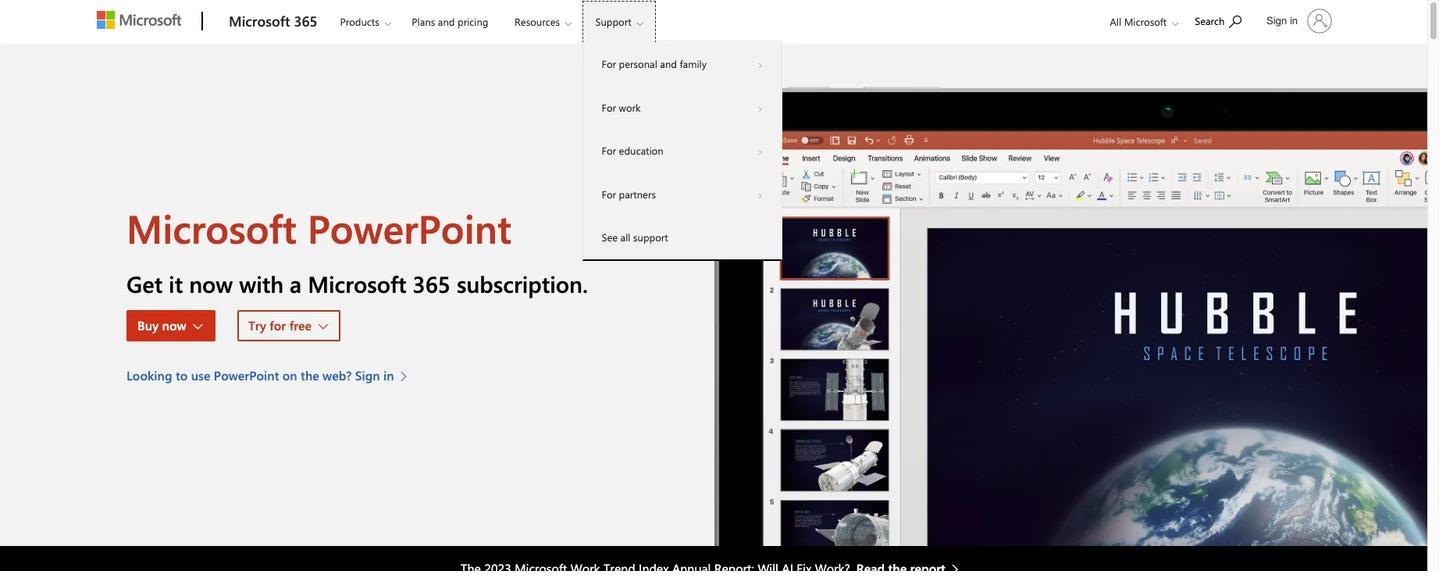 Task type: vqa. For each thing, say whether or not it's contained in the screenshot.
main content
no



Task type: describe. For each thing, give the bounding box(es) containing it.
for for for work
[[602, 100, 616, 114]]

get it now with a microsoft 365 subscription.
[[127, 269, 588, 298]]

partners
[[619, 187, 656, 200]]

for personal and family
[[602, 57, 707, 70]]

for partners button
[[583, 172, 782, 216]]

use
[[191, 367, 210, 383]]

microsoft image
[[97, 11, 181, 29]]

1 vertical spatial powerpoint
[[214, 367, 279, 383]]

0 vertical spatial and
[[438, 15, 455, 28]]

search button
[[1188, 2, 1249, 37]]

education
[[619, 144, 664, 157]]

the
[[301, 367, 319, 383]]

see all support link
[[583, 216, 782, 259]]

Search search field
[[1188, 2, 1258, 37]]

try for free button
[[237, 310, 341, 341]]

0 horizontal spatial sign
[[355, 367, 380, 383]]

1 horizontal spatial now
[[189, 269, 233, 298]]

now inside dropdown button
[[162, 317, 186, 333]]

for partners
[[602, 187, 656, 200]]

support
[[596, 15, 632, 28]]

device screen showing a presentation open in powerpoint image
[[714, 44, 1428, 546]]

sign in link
[[1258, 2, 1339, 40]]

with
[[239, 269, 284, 298]]

microsoft 365
[[229, 12, 318, 30]]

support button
[[582, 1, 656, 43]]

resources
[[515, 15, 560, 28]]

it
[[169, 269, 183, 298]]

a
[[290, 269, 302, 298]]

microsoft inside dropdown button
[[1125, 15, 1167, 28]]

products button
[[327, 1, 404, 43]]

free
[[290, 317, 312, 333]]

for for for personal and family
[[602, 57, 616, 70]]

try for free
[[248, 317, 312, 333]]

pricing
[[458, 15, 489, 28]]

see
[[602, 230, 618, 244]]

sign in
[[1267, 15, 1298, 27]]

work
[[619, 100, 641, 114]]

buy
[[138, 317, 159, 333]]

subscription.
[[457, 269, 588, 298]]

for work button
[[583, 86, 782, 129]]

family
[[680, 57, 707, 70]]

plans and pricing
[[412, 15, 489, 28]]

looking to use powerpoint on the web? sign in link
[[127, 366, 415, 385]]

0 horizontal spatial 365
[[294, 12, 318, 30]]



Task type: locate. For each thing, give the bounding box(es) containing it.
now right it
[[189, 269, 233, 298]]

1 vertical spatial now
[[162, 317, 186, 333]]

resources button
[[502, 1, 584, 43]]

products
[[340, 15, 379, 28]]

see all support
[[602, 230, 669, 244]]

1 horizontal spatial and
[[660, 57, 677, 70]]

1 for from the top
[[602, 57, 616, 70]]

sign
[[1267, 15, 1288, 27], [355, 367, 380, 383]]

personal
[[619, 57, 658, 70]]

powerpoint left on
[[214, 367, 279, 383]]

to
[[176, 367, 188, 383]]

0 horizontal spatial powerpoint
[[214, 367, 279, 383]]

all microsoft button
[[1098, 1, 1187, 43]]

and right plans
[[438, 15, 455, 28]]

1 vertical spatial and
[[660, 57, 677, 70]]

for education button
[[583, 129, 782, 172]]

1 vertical spatial in
[[384, 367, 394, 383]]

0 horizontal spatial in
[[384, 367, 394, 383]]

0 horizontal spatial now
[[162, 317, 186, 333]]

microsoft 365 link
[[221, 1, 325, 43]]

in right the "web?"
[[384, 367, 394, 383]]

0 vertical spatial in
[[1290, 15, 1298, 27]]

microsoft
[[229, 12, 290, 30], [1125, 15, 1167, 28], [127, 201, 297, 254], [308, 269, 407, 298]]

and inside dropdown button
[[660, 57, 677, 70]]

search
[[1195, 14, 1225, 27]]

support
[[634, 230, 669, 244]]

for
[[270, 317, 286, 333]]

0 vertical spatial now
[[189, 269, 233, 298]]

2 for from the top
[[602, 100, 616, 114]]

for work
[[602, 100, 641, 114]]

in
[[1290, 15, 1298, 27], [384, 367, 394, 383]]

for personal and family button
[[583, 42, 782, 86]]

for left partners
[[602, 187, 616, 200]]

looking
[[127, 367, 172, 383]]

now
[[189, 269, 233, 298], [162, 317, 186, 333]]

now right buy
[[162, 317, 186, 333]]

for left work
[[602, 100, 616, 114]]

buy now button
[[127, 310, 215, 341]]

for for for partners
[[602, 187, 616, 200]]

web?
[[323, 367, 352, 383]]

for left education
[[602, 144, 616, 157]]

plans
[[412, 15, 435, 28]]

sign right the search search box
[[1267, 15, 1288, 27]]

1 horizontal spatial powerpoint
[[308, 201, 512, 254]]

try
[[248, 317, 266, 333]]

looking to use powerpoint on the web? sign in
[[127, 367, 394, 383]]

powerpoint
[[308, 201, 512, 254], [214, 367, 279, 383]]

1 vertical spatial sign
[[355, 367, 380, 383]]

for for for education
[[602, 144, 616, 157]]

sign right the "web?"
[[355, 367, 380, 383]]

in right the search search box
[[1290, 15, 1298, 27]]

for inside 'dropdown button'
[[602, 187, 616, 200]]

plans and pricing link
[[405, 1, 496, 38]]

for left personal
[[602, 57, 616, 70]]

0 horizontal spatial and
[[438, 15, 455, 28]]

0 vertical spatial 365
[[294, 12, 318, 30]]

and
[[438, 15, 455, 28], [660, 57, 677, 70]]

1 horizontal spatial in
[[1290, 15, 1298, 27]]

for
[[602, 57, 616, 70], [602, 100, 616, 114], [602, 144, 616, 157], [602, 187, 616, 200]]

1 vertical spatial 365
[[413, 269, 451, 298]]

microsoft powerpoint
[[127, 201, 512, 254]]

for education
[[602, 144, 664, 157]]

365
[[294, 12, 318, 30], [413, 269, 451, 298]]

powerpoint up get it now with a microsoft 365 subscription.
[[308, 201, 512, 254]]

0 vertical spatial sign
[[1267, 15, 1288, 27]]

3 for from the top
[[602, 144, 616, 157]]

1 horizontal spatial 365
[[413, 269, 451, 298]]

and left 'family' at the left of the page
[[660, 57, 677, 70]]

all
[[621, 230, 631, 244]]

0 vertical spatial powerpoint
[[308, 201, 512, 254]]

get
[[127, 269, 163, 298]]

on
[[283, 367, 297, 383]]

all microsoft
[[1110, 15, 1167, 28]]

buy now
[[138, 317, 186, 333]]

all
[[1110, 15, 1122, 28]]

1 horizontal spatial sign
[[1267, 15, 1288, 27]]

4 for from the top
[[602, 187, 616, 200]]



